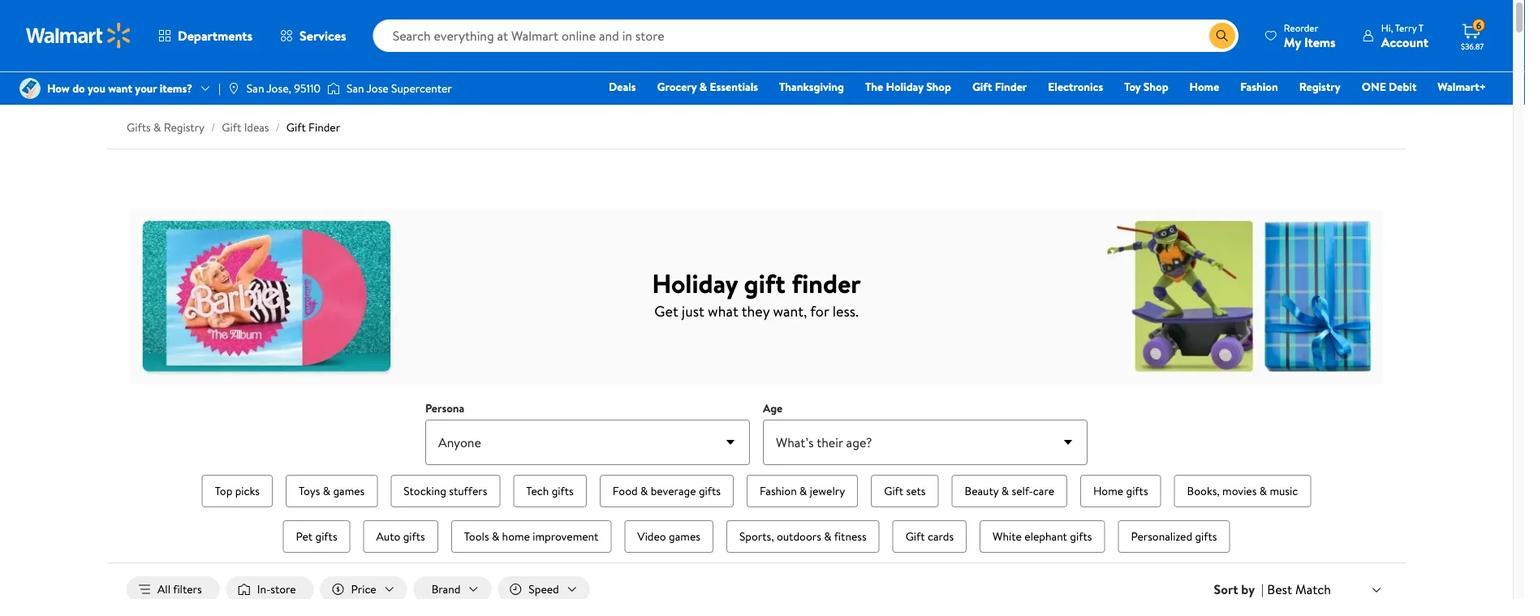 Task type: locate. For each thing, give the bounding box(es) containing it.
stocking
[[404, 483, 446, 499]]

finder
[[995, 79, 1027, 95], [309, 119, 340, 135]]

pet
[[296, 528, 313, 544]]

toys & games button
[[286, 475, 378, 507]]

video games button
[[625, 520, 714, 553]]

terry
[[1395, 21, 1417, 35]]

& right tools
[[492, 528, 499, 544]]

all filters
[[157, 581, 202, 597]]

beauty
[[965, 483, 999, 499]]

toy
[[1124, 79, 1141, 95]]

home inside home gifts button
[[1093, 483, 1124, 499]]

gift inside list item
[[884, 483, 904, 499]]

gift left ideas
[[222, 119, 241, 135]]

gift sets list item
[[868, 472, 942, 511]]

shop left gift finder
[[926, 79, 951, 95]]

gifts right pet
[[315, 528, 337, 544]]

& right grocery
[[700, 79, 707, 95]]

price
[[351, 581, 376, 597]]

/ left 'gift ideas' link
[[211, 119, 215, 135]]

0 horizontal spatial san
[[247, 80, 264, 96]]

& inside food & beverage gifts button
[[640, 483, 648, 499]]

0 horizontal spatial  image
[[19, 78, 41, 99]]

all
[[157, 581, 171, 597]]

food & beverage gifts
[[613, 483, 721, 499]]

personalized
[[1131, 528, 1193, 544]]

| right by
[[1262, 580, 1264, 598]]

registry down items in the right top of the page
[[1299, 79, 1341, 95]]

& inside 'tools & home improvement' button
[[492, 528, 499, 544]]

6
[[1477, 18, 1482, 32]]

fashion inside fashion link
[[1241, 79, 1278, 95]]

services button
[[266, 16, 360, 55]]

fashion for fashion & jewelry
[[760, 483, 797, 499]]

0 vertical spatial home
[[1190, 79, 1220, 95]]

home right care
[[1093, 483, 1124, 499]]

gift left cards
[[906, 528, 925, 544]]

the holiday shop link
[[858, 78, 959, 95]]

home gifts list item
[[1077, 472, 1165, 511]]

do
[[72, 80, 85, 96]]

finder left electronics
[[995, 79, 1027, 95]]

shop right toy
[[1144, 79, 1169, 95]]

gifts right auto
[[403, 528, 425, 544]]

1 vertical spatial home
[[1093, 483, 1124, 499]]

home
[[1190, 79, 1220, 95], [1093, 483, 1124, 499]]

1 vertical spatial holiday
[[652, 265, 738, 301]]

finder down 95110
[[309, 119, 340, 135]]

walmart image
[[26, 23, 132, 49]]

0 horizontal spatial |
[[218, 80, 221, 96]]

cards
[[928, 528, 954, 544]]

tech gifts list item
[[510, 472, 590, 511]]

the
[[865, 79, 883, 95]]

0 horizontal spatial holiday
[[652, 265, 738, 301]]

0 horizontal spatial finder
[[309, 119, 340, 135]]

gifts up personalized
[[1126, 483, 1148, 499]]

you
[[88, 80, 105, 96]]

0 vertical spatial |
[[218, 80, 221, 96]]

fashion left the jewelry
[[760, 483, 797, 499]]

0 horizontal spatial shop
[[926, 79, 951, 95]]

& left self-
[[1002, 483, 1009, 499]]

brand
[[432, 581, 461, 597]]

1 vertical spatial games
[[669, 528, 701, 544]]

gift
[[972, 79, 992, 95], [222, 119, 241, 135], [286, 119, 306, 135], [884, 483, 904, 499], [906, 528, 925, 544]]

& right toys
[[323, 483, 330, 499]]

san for san jose supercenter
[[347, 80, 364, 96]]

1 horizontal spatial registry
[[1299, 79, 1341, 95]]

finder
[[792, 265, 861, 301]]

1 vertical spatial |
[[1262, 580, 1264, 598]]

1 horizontal spatial  image
[[327, 80, 340, 97]]

gifts inside list item
[[1126, 483, 1148, 499]]

home inside home link
[[1190, 79, 1220, 95]]

walmart+
[[1438, 79, 1486, 95]]

sports, outdoors & fitness
[[739, 528, 867, 544]]

personalized gifts list item
[[1115, 517, 1234, 556]]

1 horizontal spatial home
[[1190, 79, 1220, 95]]

gift for gift sets
[[884, 483, 904, 499]]

0 horizontal spatial home
[[1093, 483, 1124, 499]]

1 horizontal spatial san
[[347, 80, 364, 96]]

1 / from the left
[[211, 119, 215, 135]]

& inside fashion & jewelry button
[[800, 483, 807, 499]]

0 vertical spatial fashion
[[1241, 79, 1278, 95]]

auto gifts
[[376, 528, 425, 544]]

 image
[[227, 82, 240, 95]]

0 horizontal spatial fashion
[[760, 483, 797, 499]]

& for food & beverage gifts
[[640, 483, 648, 499]]

toys & games
[[299, 483, 365, 499]]

gifts right personalized
[[1195, 528, 1217, 544]]

1 vertical spatial fashion
[[760, 483, 797, 499]]

& for beauty & self-care
[[1002, 483, 1009, 499]]

 image left how
[[19, 78, 41, 99]]

pet gifts
[[296, 528, 337, 544]]

electronics link
[[1041, 78, 1111, 95]]

2 shop from the left
[[1144, 79, 1169, 95]]

& left the jewelry
[[800, 483, 807, 499]]

fashion
[[1241, 79, 1278, 95], [760, 483, 797, 499]]

all filters button
[[127, 576, 220, 599]]

& inside grocery & essentials "link"
[[700, 79, 707, 95]]

& inside beauty & self-care button
[[1002, 483, 1009, 499]]

in-store button
[[226, 576, 314, 599]]

gifts right the tech
[[552, 483, 574, 499]]

/ right ideas
[[276, 119, 280, 135]]

fashion right home link in the top right of the page
[[1241, 79, 1278, 95]]

games right toys
[[333, 483, 365, 499]]

filters
[[173, 581, 202, 597]]

& right food
[[640, 483, 648, 499]]

san left 'jose,'
[[247, 80, 264, 96]]

less.
[[833, 301, 859, 321]]

walmart+ link
[[1431, 78, 1494, 95]]

 image for san
[[327, 80, 340, 97]]

group
[[166, 472, 1348, 556]]

| inside sort and filter section element
[[1262, 580, 1264, 598]]

1 horizontal spatial gift finder link
[[965, 78, 1034, 95]]

tools
[[464, 528, 489, 544]]

&
[[700, 79, 707, 95], [153, 119, 161, 135], [323, 483, 330, 499], [640, 483, 648, 499], [800, 483, 807, 499], [1002, 483, 1009, 499], [1260, 483, 1267, 499], [492, 528, 499, 544], [824, 528, 832, 544]]

0 horizontal spatial gift finder link
[[286, 119, 340, 135]]

& left music
[[1260, 483, 1267, 499]]

gift sets button
[[871, 475, 939, 507]]

toys
[[299, 483, 320, 499]]

0 horizontal spatial /
[[211, 119, 215, 135]]

gift finder link down 95110
[[286, 119, 340, 135]]

reorder
[[1284, 21, 1319, 35]]

they
[[742, 301, 770, 321]]

2 / from the left
[[276, 119, 280, 135]]

1 vertical spatial registry
[[164, 119, 205, 135]]

& right gifts at top
[[153, 119, 161, 135]]

gifts for auto gifts
[[403, 528, 425, 544]]

account
[[1381, 33, 1429, 51]]

gift for gift finder
[[972, 79, 992, 95]]

1 shop from the left
[[926, 79, 951, 95]]

home down the search icon
[[1190, 79, 1220, 95]]

shop inside toy shop link
[[1144, 79, 1169, 95]]

home for home gifts
[[1093, 483, 1124, 499]]

get
[[655, 301, 678, 321]]

0 vertical spatial holiday
[[886, 79, 924, 95]]

store
[[270, 581, 296, 597]]

how do you want your items?
[[47, 80, 192, 96]]

& left fitness
[[824, 528, 832, 544]]

2 san from the left
[[347, 80, 364, 96]]

registry down items?
[[164, 119, 205, 135]]

picks
[[235, 483, 260, 499]]

gift inside list item
[[906, 528, 925, 544]]

gift finder link left electronics
[[965, 78, 1034, 95]]

san left jose
[[347, 80, 364, 96]]

0 vertical spatial finder
[[995, 79, 1027, 95]]

care
[[1033, 483, 1055, 499]]

0 vertical spatial games
[[333, 483, 365, 499]]

registry link
[[1292, 78, 1348, 95]]

tools & home improvement
[[464, 528, 599, 544]]

sets
[[906, 483, 926, 499]]

just
[[682, 301, 704, 321]]

1 horizontal spatial holiday
[[886, 79, 924, 95]]

beauty & self-care list item
[[949, 472, 1071, 511]]

fashion inside fashion & jewelry button
[[760, 483, 797, 499]]

1 horizontal spatial fashion
[[1241, 79, 1278, 95]]

match
[[1296, 580, 1331, 598]]

 image
[[19, 78, 41, 99], [327, 80, 340, 97]]

gift for gift cards
[[906, 528, 925, 544]]

& inside toys & games button
[[323, 483, 330, 499]]

gifts & registry link
[[127, 119, 205, 135]]

& inside sports, outdoors & fitness button
[[824, 528, 832, 544]]

1 vertical spatial finder
[[309, 119, 340, 135]]

1 horizontal spatial games
[[669, 528, 701, 544]]

1 horizontal spatial shop
[[1144, 79, 1169, 95]]

0 horizontal spatial games
[[333, 483, 365, 499]]

gift right the holiday shop
[[972, 79, 992, 95]]

jose
[[367, 80, 389, 96]]

1 san from the left
[[247, 80, 264, 96]]

gifts
[[552, 483, 574, 499], [699, 483, 721, 499], [1126, 483, 1148, 499], [315, 528, 337, 544], [403, 528, 425, 544], [1070, 528, 1092, 544], [1195, 528, 1217, 544]]

1 vertical spatial gift finder link
[[286, 119, 340, 135]]

sports, outdoors & fitness button
[[726, 520, 880, 553]]

/
[[211, 119, 215, 135], [276, 119, 280, 135]]

| up 'gifts & registry / gift ideas / gift finder'
[[218, 80, 221, 96]]

1 horizontal spatial /
[[276, 119, 280, 135]]

top picks
[[215, 483, 260, 499]]

toy shop link
[[1117, 78, 1176, 95]]

games right the video
[[669, 528, 701, 544]]

gift left sets
[[884, 483, 904, 499]]

games
[[333, 483, 365, 499], [669, 528, 701, 544]]

grocery & essentials
[[657, 79, 758, 95]]

gift finder link
[[965, 78, 1034, 95], [286, 119, 340, 135]]

food & beverage gifts button
[[600, 475, 734, 507]]

search icon image
[[1216, 29, 1229, 42]]

 image right 95110
[[327, 80, 340, 97]]

sort and filter section element
[[107, 563, 1406, 599]]

essentials
[[710, 79, 758, 95]]

0 horizontal spatial registry
[[164, 119, 205, 135]]

san for san jose, 95110
[[247, 80, 264, 96]]

tools & home improvement list item
[[448, 517, 615, 556]]

1 horizontal spatial |
[[1262, 580, 1264, 598]]

top picks list item
[[199, 472, 276, 511]]

outdoors
[[777, 528, 821, 544]]

home gifts button
[[1081, 475, 1161, 507]]

gifts inside list item
[[1195, 528, 1217, 544]]

white elephant gifts
[[993, 528, 1092, 544]]

food & beverage gifts list item
[[597, 472, 737, 511]]

white
[[993, 528, 1022, 544]]

gift
[[744, 265, 786, 301]]

white elephant gifts button
[[980, 520, 1105, 553]]

speed button
[[498, 576, 590, 599]]

san
[[247, 80, 264, 96], [347, 80, 364, 96]]



Task type: vqa. For each thing, say whether or not it's contained in the screenshot.
$18.00 Gray 'IMAGE'
no



Task type: describe. For each thing, give the bounding box(es) containing it.
top
[[215, 483, 232, 499]]

deals
[[609, 79, 636, 95]]

electronics
[[1048, 79, 1103, 95]]

best match button
[[1264, 579, 1387, 599]]

debit
[[1389, 79, 1417, 95]]

fashion link
[[1233, 78, 1286, 95]]

supercenter
[[391, 80, 452, 96]]

fashion & jewelry list item
[[744, 472, 861, 511]]

stocking stuffers list item
[[387, 472, 504, 511]]

group containing top picks
[[166, 472, 1348, 556]]

$36.87
[[1461, 41, 1484, 52]]

persona
[[425, 400, 465, 416]]

san jose supercenter
[[347, 80, 452, 96]]

0 vertical spatial gift finder link
[[965, 78, 1034, 95]]

what
[[708, 301, 739, 321]]

video games
[[638, 528, 701, 544]]

books, movies & music button
[[1174, 475, 1311, 507]]

san jose, 95110
[[247, 80, 321, 96]]

gifts right elephant
[[1070, 528, 1092, 544]]

the holiday shop
[[865, 79, 951, 95]]

grocery & essentials link
[[650, 78, 766, 95]]

95110
[[294, 80, 321, 96]]

 image for how
[[19, 78, 41, 99]]

ideas
[[244, 119, 269, 135]]

gift cards list item
[[889, 517, 970, 556]]

gift cards
[[906, 528, 954, 544]]

books,
[[1187, 483, 1220, 499]]

fitness
[[834, 528, 867, 544]]

gifts right the beverage at bottom left
[[699, 483, 721, 499]]

white elephant gifts list item
[[977, 517, 1108, 556]]

how
[[47, 80, 70, 96]]

home gifts
[[1093, 483, 1148, 499]]

& for fashion & jewelry
[[800, 483, 807, 499]]

holiday gift finder image
[[130, 208, 1383, 384]]

one
[[1362, 79, 1386, 95]]

pet gifts list item
[[280, 517, 354, 556]]

gift right ideas
[[286, 119, 306, 135]]

beverage
[[651, 483, 696, 499]]

shop inside "the holiday shop" link
[[926, 79, 951, 95]]

home link
[[1182, 78, 1227, 95]]

price button
[[320, 576, 407, 599]]

& for gifts & registry / gift ideas / gift finder
[[153, 119, 161, 135]]

tech gifts button
[[513, 475, 587, 507]]

for
[[810, 301, 829, 321]]

Walmart Site-Wide search field
[[373, 19, 1239, 52]]

items?
[[160, 80, 192, 96]]

want,
[[773, 301, 807, 321]]

personalized gifts
[[1131, 528, 1217, 544]]

tech gifts
[[526, 483, 574, 499]]

books, movies & music list item
[[1171, 472, 1315, 511]]

services
[[300, 27, 346, 45]]

gifts for pet gifts
[[315, 528, 337, 544]]

0 vertical spatial registry
[[1299, 79, 1341, 95]]

gifts for tech gifts
[[552, 483, 574, 499]]

beauty & self-care button
[[952, 475, 1068, 507]]

gift cards button
[[893, 520, 967, 553]]

sports,
[[739, 528, 774, 544]]

jose,
[[267, 80, 291, 96]]

your
[[135, 80, 157, 96]]

gifts & registry / gift ideas / gift finder
[[127, 119, 340, 135]]

auto gifts button
[[363, 520, 438, 553]]

departments
[[178, 27, 253, 45]]

gifts for home gifts
[[1126, 483, 1148, 499]]

& inside books, movies & music button
[[1260, 483, 1267, 499]]

thanksgiving
[[779, 79, 844, 95]]

holiday gift finder get just what they want, for less.
[[652, 265, 861, 321]]

home for home
[[1190, 79, 1220, 95]]

tech
[[526, 483, 549, 499]]

home
[[502, 528, 530, 544]]

sports, outdoors & fitness list item
[[723, 517, 883, 556]]

self-
[[1012, 483, 1033, 499]]

& for tools & home improvement
[[492, 528, 499, 544]]

& for grocery & essentials
[[700, 79, 707, 95]]

gift ideas link
[[222, 119, 269, 135]]

departments button
[[144, 16, 266, 55]]

video
[[638, 528, 666, 544]]

items
[[1304, 33, 1336, 51]]

speed
[[529, 581, 559, 597]]

stocking stuffers
[[404, 483, 487, 499]]

video games list item
[[621, 517, 717, 556]]

one debit
[[1362, 79, 1417, 95]]

hi, terry t account
[[1381, 21, 1429, 51]]

gifts
[[127, 119, 151, 135]]

t
[[1419, 21, 1424, 35]]

books, movies & music
[[1187, 483, 1298, 499]]

by
[[1241, 580, 1255, 598]]

holiday inside holiday gift finder get just what they want, for less.
[[652, 265, 738, 301]]

gifts for personalized gifts
[[1195, 528, 1217, 544]]

brand button
[[414, 576, 491, 599]]

food
[[613, 483, 638, 499]]

auto gifts list item
[[360, 517, 441, 556]]

music
[[1270, 483, 1298, 499]]

Search search field
[[373, 19, 1239, 52]]

gift finder
[[972, 79, 1027, 95]]

& for toys & games
[[323, 483, 330, 499]]

fashion & jewelry
[[760, 483, 845, 499]]

hi,
[[1381, 21, 1393, 35]]

fashion for fashion
[[1241, 79, 1278, 95]]

toys & games list item
[[283, 472, 381, 511]]

stocking stuffers button
[[391, 475, 500, 507]]

tools & home improvement button
[[451, 520, 612, 553]]

games inside button
[[669, 528, 701, 544]]

toy shop
[[1124, 79, 1169, 95]]

1 horizontal spatial finder
[[995, 79, 1027, 95]]

games inside button
[[333, 483, 365, 499]]



